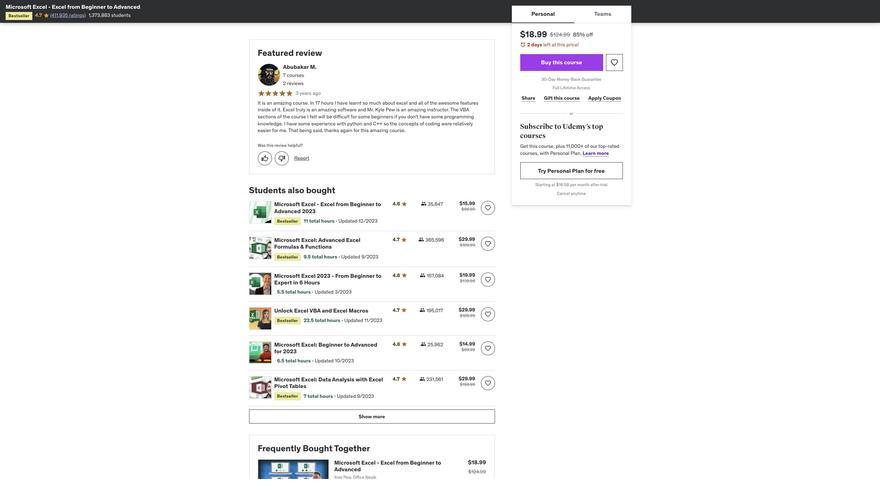 Task type: describe. For each thing, give the bounding box(es) containing it.
0 horizontal spatial is
[[262, 100, 266, 106]]

microsoft excel: beginner to advanced for 2023 link
[[274, 341, 384, 355]]

plan.
[[571, 150, 582, 156]]

$29.99 $199.99
[[459, 376, 475, 387]]

this for buy this course
[[553, 59, 563, 66]]

wishlist image for microsoft excel: data analysis with excel pivot tables
[[485, 380, 492, 387]]

more for learn more
[[597, 150, 609, 156]]

students also bought
[[249, 185, 336, 196]]

buy this course
[[541, 59, 583, 66]]

back
[[571, 76, 581, 82]]

3/2023
[[335, 289, 352, 295]]

2023 inside the microsoft excel - excel from beginner to advanced 2023
[[302, 208, 316, 215]]

microsoft excel - excel from beginner to advanced link
[[335, 460, 441, 473]]

trial
[[601, 182, 608, 188]]

hours for 6.5 total hours
[[298, 358, 311, 364]]

apply coupon button
[[587, 91, 623, 105]]

0 horizontal spatial some
[[298, 120, 310, 127]]

xsmall image for microsoft excel: advanced excel formulas & functions
[[419, 237, 424, 243]]

updated 12/2023
[[339, 218, 378, 224]]

updated down the microsoft excel 2023 - from beginner to expert in 6 hours
[[315, 289, 334, 295]]

$19.99 $139.99
[[460, 272, 475, 284]]

free
[[594, 167, 605, 174]]

excel inside microsoft excel: data analysis with excel pivot tables
[[369, 376, 383, 383]]

and up 22.5 total hours
[[322, 307, 332, 314]]

don't
[[408, 114, 419, 120]]

updated for advanced
[[342, 254, 361, 260]]

teams
[[595, 10, 612, 17]]

easier
[[258, 127, 271, 134]]

85%
[[573, 31, 585, 38]]

expert
[[274, 279, 292, 286]]

microsoft inside microsoft excel - excel from beginner to advanced
[[335, 460, 360, 467]]

top-
[[599, 143, 608, 150]]

of left it.
[[272, 107, 276, 113]]

30-day money-back guarantee full lifetime access
[[542, 76, 602, 90]]

price!
[[567, 41, 579, 48]]

1 horizontal spatial the
[[390, 120, 397, 127]]

microsoft excel: beginner to advanced for 2023
[[274, 341, 378, 355]]

thanks
[[324, 127, 339, 134]]

experience
[[312, 120, 336, 127]]

from
[[336, 272, 349, 279]]

rated
[[608, 143, 620, 150]]

4.6 for microsoft excel 2023 - from beginner to expert in 6 hours
[[393, 272, 400, 279]]

2 horizontal spatial some
[[431, 114, 443, 120]]

gift
[[544, 95, 553, 101]]

excel: for beginner
[[301, 341, 317, 348]]

you
[[399, 114, 406, 120]]

access
[[577, 85, 591, 90]]

1 vertical spatial the
[[283, 114, 290, 120]]

get this course, plus 11,000+ of our top-rated courses, with personal plan.
[[520, 143, 620, 156]]

1 horizontal spatial review
[[296, 47, 322, 58]]

30-
[[542, 76, 549, 82]]

0 vertical spatial at
[[552, 41, 557, 48]]

courses inside abubakar m. 7 courses 2 reviews
[[287, 72, 304, 78]]

total right 5.5
[[285, 289, 296, 295]]

hours for 22.5 total hours
[[327, 318, 341, 324]]

1,373,883 students
[[89, 12, 131, 18]]

course for gift this course
[[564, 95, 580, 101]]

beginner for microsoft excel - excel from beginner to advanced link
[[410, 460, 435, 467]]

me.
[[279, 127, 288, 134]]

lifetime
[[561, 85, 576, 90]]

$124.99 for $18.99 $124.99
[[469, 469, 486, 475]]

to inside microsoft excel - excel from beginner to advanced
[[436, 460, 441, 467]]

report
[[294, 155, 310, 161]]

4.6 for microsoft excel - excel from beginner to advanced 2023
[[393, 201, 400, 207]]

programming
[[445, 114, 474, 120]]

$189.99 for unlock excel vba and excel macros
[[460, 313, 475, 318]]

with inside it is an amazing course. in 17 hours i have learnt so much about excel and all of the awesome features inside of it. excel truly is an amazing software and mr. kyle pew is an amazing instructor.   the vba sections of the course i felt will be difficult for some beginners if you don't have some programming knowledge. i have some experience with python and c++ so the concepts of coding were relatively easier for me.   that being said, thanks again for this amazing course.
[[337, 120, 346, 127]]

or
[[570, 111, 574, 116]]

1 vertical spatial course.
[[390, 127, 406, 134]]

updated down microsoft excel: beginner to advanced for 2023
[[315, 358, 334, 364]]

starting
[[536, 182, 551, 188]]

in
[[293, 279, 298, 286]]

for inside microsoft excel: beginner to advanced for 2023
[[274, 348, 282, 355]]

from for microsoft excel - excel from beginner to advanced link
[[396, 460, 409, 467]]

and left c++
[[364, 120, 372, 127]]

$15.99 $99.99
[[460, 201, 475, 212]]

personal inside get this course, plus 11,000+ of our top-rated courses, with personal plan.
[[551, 150, 570, 156]]

days
[[532, 41, 542, 48]]

bestseller for microsoft excel - excel from beginner to advanced 2023
[[277, 219, 298, 224]]

xsmall image for microsoft excel - excel from beginner to advanced 2023
[[421, 201, 427, 207]]

this for was this review helpful?
[[267, 143, 274, 148]]

show for show more
[[359, 414, 372, 420]]

mark as unhelpful image
[[278, 155, 285, 162]]

cancel
[[557, 191, 570, 196]]

show less button
[[249, 14, 280, 28]]

plan
[[572, 167, 584, 174]]

to inside subscribe to udemy's top courses
[[555, 122, 562, 131]]

- inside the microsoft excel - excel from beginner to advanced 2023
[[317, 201, 319, 208]]

2 horizontal spatial is
[[396, 107, 400, 113]]

guarantee
[[582, 76, 602, 82]]

for down python
[[354, 127, 360, 134]]

$199.99
[[460, 382, 475, 387]]

0 vertical spatial course.
[[293, 100, 309, 106]]

for inside "link"
[[586, 167, 593, 174]]

1 horizontal spatial is
[[307, 107, 310, 113]]

9.5
[[304, 254, 311, 260]]

7 total hours
[[304, 393, 333, 400]]

unlock excel vba and excel macros
[[274, 307, 369, 314]]

updated 10/2023
[[315, 358, 354, 364]]

2 horizontal spatial the
[[430, 100, 437, 106]]

updated 9/2023 for analysis
[[337, 393, 374, 400]]

years
[[300, 90, 312, 96]]

excel
[[397, 100, 408, 106]]

learnt
[[349, 100, 362, 106]]

if
[[395, 114, 397, 120]]

4.7 for microsoft excel: data analysis with excel pivot tables
[[393, 376, 400, 382]]

4.7 for microsoft excel: advanced excel formulas & functions
[[393, 237, 400, 243]]

12/2023
[[359, 218, 378, 224]]

to inside the microsoft excel - excel from beginner to advanced 2023
[[376, 201, 381, 208]]

bought
[[303, 443, 333, 454]]

total for advanced
[[312, 254, 323, 260]]

157,084
[[427, 273, 444, 279]]

show for show less
[[249, 18, 262, 24]]

microsoft excel - excel from beginner to advanced 2023 link
[[274, 201, 384, 215]]

1 vertical spatial have
[[420, 114, 430, 120]]

for up python
[[351, 114, 357, 120]]

learn
[[583, 150, 596, 156]]

updated for data
[[337, 393, 356, 400]]

this down $18.99 $124.99 85% off
[[558, 41, 566, 48]]

for left me.
[[272, 127, 278, 134]]

top
[[592, 122, 604, 131]]

tab list containing personal
[[512, 6, 632, 23]]

microsoft excel 2023 - from beginner to expert in 6 hours
[[274, 272, 382, 286]]

analysis
[[332, 376, 355, 383]]

xsmall image for microsoft excel 2023 - from beginner to expert in 6 hours
[[420, 273, 426, 278]]

it is an amazing course. in 17 hours i have learnt so much about excel and all of the awesome features inside of it. excel truly is an amazing software and mr. kyle pew is an amazing instructor.   the vba sections of the course i felt will be difficult for some beginners if you don't have some programming knowledge. i have some experience with python and c++ so the concepts of coding were relatively easier for me.   that being said, thanks again for this amazing course.
[[258, 100, 479, 134]]

wishlist image for unlock excel vba and excel macros
[[485, 311, 492, 318]]

amazing up don't
[[408, 107, 426, 113]]

course inside it is an amazing course. in 17 hours i have learnt so much about excel and all of the awesome features inside of it. excel truly is an amazing software and mr. kyle pew is an amazing instructor.   the vba sections of the course i felt will be difficult for some beginners if you don't have some programming knowledge. i have some experience with python and c++ so the concepts of coding were relatively easier for me.   that being said, thanks again for this amazing course.
[[291, 114, 306, 120]]

total for vba
[[315, 318, 326, 324]]

total for -
[[309, 218, 320, 224]]

$29.99 $189.99 for microsoft excel: advanced excel formulas & functions
[[459, 236, 475, 248]]

1 horizontal spatial an
[[312, 107, 317, 113]]

2 inside abubakar m. 7 courses 2 reviews
[[283, 80, 286, 87]]

beginner inside microsoft excel: beginner to advanced for 2023
[[319, 341, 343, 348]]

bought
[[306, 185, 336, 196]]

1 horizontal spatial some
[[358, 114, 370, 120]]

money-
[[557, 76, 571, 82]]

beginners
[[372, 114, 393, 120]]

365,596
[[426, 237, 445, 243]]

of left coding
[[420, 120, 424, 127]]

hours inside it is an amazing course. in 17 hours i have learnt so much about excel and all of the awesome features inside of it. excel truly is an amazing software and mr. kyle pew is an amazing instructor.   the vba sections of the course i felt will be difficult for some beginners if you don't have some programming knowledge. i have some experience with python and c++ so the concepts of coding were relatively easier for me.   that being said, thanks again for this amazing course.
[[321, 100, 334, 106]]

$16.58
[[557, 182, 569, 188]]

0 horizontal spatial from
[[67, 3, 80, 10]]

35,647
[[428, 201, 443, 208]]

2 horizontal spatial an
[[401, 107, 407, 113]]

pivot
[[274, 383, 288, 390]]

1 horizontal spatial so
[[384, 120, 389, 127]]

updated 9/2023 for excel
[[342, 254, 379, 260]]

of down it.
[[278, 114, 282, 120]]

personal inside "link"
[[548, 167, 571, 174]]

3 years ago
[[296, 90, 321, 96]]

$139.99
[[460, 278, 475, 284]]

microsoft for 157,084
[[274, 272, 300, 279]]

advanced inside microsoft excel - excel from beginner to advanced
[[335, 466, 361, 473]]

microsoft excel: advanced excel formulas & functions
[[274, 237, 361, 250]]

macros
[[349, 307, 369, 314]]

microsoft excel: advanced excel formulas & functions link
[[274, 237, 384, 250]]

11,000+
[[566, 143, 584, 150]]

updated 11/2023
[[344, 318, 383, 324]]

1 horizontal spatial 2
[[528, 41, 530, 48]]

report button
[[294, 155, 310, 162]]

1 vertical spatial i
[[307, 114, 309, 120]]

1 horizontal spatial 7
[[304, 393, 307, 400]]

coupon
[[603, 95, 622, 101]]

advanced inside microsoft excel: advanced excel formulas & functions
[[318, 237, 345, 244]]

excel: for data
[[301, 376, 317, 383]]

at inside the starting at $16.58 per month after trial cancel anytime
[[552, 182, 556, 188]]

$18.99 for $18.99 $124.99
[[468, 459, 486, 466]]

coding
[[426, 120, 440, 127]]



Task type: vqa. For each thing, say whether or not it's contained in the screenshot.


Task type: locate. For each thing, give the bounding box(es) containing it.
from inside microsoft excel - excel from beginner to advanced
[[396, 460, 409, 467]]

2 vertical spatial excel:
[[301, 376, 317, 383]]

excel: left data
[[301, 376, 317, 383]]

the up me.
[[283, 114, 290, 120]]

will
[[318, 114, 326, 120]]

0 vertical spatial $189.99
[[460, 243, 475, 248]]

1 vertical spatial vba
[[310, 307, 321, 314]]

teams button
[[575, 6, 632, 23]]

0 vertical spatial wishlist image
[[485, 205, 492, 212]]

per
[[571, 182, 577, 188]]

more for show more
[[373, 414, 385, 420]]

excel inside the microsoft excel 2023 - from beginner to expert in 6 hours
[[301, 272, 316, 279]]

$29.99 $189.99 for unlock excel vba and excel macros
[[459, 307, 475, 318]]

hours down microsoft excel: data analysis with excel pivot tables
[[320, 393, 333, 400]]

1 excel: from the top
[[301, 237, 317, 244]]

advanced down together
[[335, 466, 361, 473]]

6.5
[[277, 358, 285, 364]]

2 vertical spatial xsmall image
[[420, 376, 425, 382]]

2 $29.99 $189.99 from the top
[[459, 307, 475, 318]]

vba inside it is an amazing course. in 17 hours i have learnt so much about excel and all of the awesome features inside of it. excel truly is an amazing software and mr. kyle pew is an amazing instructor.   the vba sections of the course i felt will be difficult for some beginners if you don't have some programming knowledge. i have some experience with python and c++ so the concepts of coding were relatively easier for me.   that being said, thanks again for this amazing course.
[[460, 107, 469, 113]]

vba
[[460, 107, 469, 113], [310, 307, 321, 314]]

i left felt
[[307, 114, 309, 120]]

mark as helpful image
[[261, 155, 268, 162]]

from inside the microsoft excel - excel from beginner to advanced 2023
[[336, 201, 349, 208]]

0 vertical spatial review
[[296, 47, 322, 58]]

beginner for microsoft excel 2023 - from beginner to expert in 6 hours link
[[351, 272, 375, 279]]

$29.99 $189.99 up '$14.99'
[[459, 307, 475, 318]]

to inside microsoft excel: beginner to advanced for 2023
[[344, 341, 350, 348]]

for left the free on the top of page
[[586, 167, 593, 174]]

frequently
[[258, 443, 301, 454]]

so up mr.
[[363, 100, 368, 106]]

this inside it is an amazing course. in 17 hours i have learnt so much about excel and all of the awesome features inside of it. excel truly is an amazing software and mr. kyle pew is an amazing instructor.   the vba sections of the course i felt will be difficult for some beginners if you don't have some programming knowledge. i have some experience with python and c++ so the concepts of coding were relatively easier for me.   that being said, thanks again for this amazing course.
[[361, 127, 369, 134]]

2 vertical spatial i
[[284, 120, 286, 127]]

1,373,883
[[89, 12, 110, 18]]

$29.99 down $99.99
[[459, 236, 475, 243]]

- inside the microsoft excel 2023 - from beginner to expert in 6 hours
[[332, 272, 334, 279]]

total right 6.5
[[286, 358, 297, 364]]

course inside button
[[564, 59, 583, 66]]

beginner inside microsoft excel - excel from beginner to advanced
[[410, 460, 435, 467]]

2 vertical spatial course
[[291, 114, 306, 120]]

$189.99 for microsoft excel: advanced excel formulas & functions
[[460, 243, 475, 248]]

0 vertical spatial the
[[430, 100, 437, 106]]

featured
[[258, 47, 294, 58]]

so down beginners
[[384, 120, 389, 127]]

hours right 17 on the top left of page
[[321, 100, 334, 106]]

with right the analysis
[[356, 376, 368, 383]]

1 vertical spatial $29.99
[[459, 307, 475, 313]]

an up you
[[401, 107, 407, 113]]

1 vertical spatial at
[[552, 182, 556, 188]]

this for get this course, plus 11,000+ of our top-rated courses, with personal plan.
[[530, 143, 538, 150]]

knowledge.
[[258, 120, 283, 127]]

more inside show more button
[[373, 414, 385, 420]]

wishlist image
[[610, 58, 619, 67], [485, 276, 492, 283], [485, 311, 492, 318], [485, 345, 492, 352], [485, 380, 492, 387]]

amazing up be
[[318, 107, 337, 113]]

abubakar
[[283, 63, 309, 70]]

day
[[549, 76, 556, 82]]

total down functions
[[312, 254, 323, 260]]

tab list
[[512, 6, 632, 23]]

hours down microsoft excel: advanced excel formulas & functions link
[[324, 254, 338, 260]]

of
[[425, 100, 429, 106], [272, 107, 276, 113], [278, 114, 282, 120], [420, 120, 424, 127], [585, 143, 589, 150]]

of left our
[[585, 143, 589, 150]]

xsmall image
[[274, 18, 280, 24], [420, 308, 425, 313], [420, 376, 425, 382]]

0 horizontal spatial i
[[284, 120, 286, 127]]

3 4.6 from the top
[[393, 341, 400, 348]]

advanced down updated 11/2023 at left
[[351, 341, 378, 348]]

and
[[409, 100, 417, 106], [358, 107, 366, 113], [364, 120, 372, 127], [322, 307, 332, 314]]

1 horizontal spatial with
[[356, 376, 368, 383]]

of inside get this course, plus 11,000+ of our top-rated courses, with personal plan.
[[585, 143, 589, 150]]

$124.99 for $18.99 $124.99 85% off
[[550, 31, 571, 38]]

for
[[351, 114, 357, 120], [272, 127, 278, 134], [354, 127, 360, 134], [586, 167, 593, 174], [274, 348, 282, 355]]

this inside get this course, plus 11,000+ of our top-rated courses, with personal plan.
[[530, 143, 538, 150]]

$29.99 for microsoft excel: advanced excel formulas & functions
[[459, 236, 475, 243]]

course up back
[[564, 59, 583, 66]]

amazing up it.
[[273, 100, 292, 106]]

hours for 7 total hours
[[320, 393, 333, 400]]

hours
[[304, 279, 320, 286]]

course. up truly at the top left of the page
[[293, 100, 309, 106]]

together
[[334, 443, 370, 454]]

0 horizontal spatial 2023
[[283, 348, 297, 355]]

1 horizontal spatial course.
[[390, 127, 406, 134]]

2 wishlist image from the top
[[485, 241, 492, 248]]

full
[[553, 85, 560, 90]]

hours for 5.5 total hours
[[298, 289, 311, 295]]

$29.99 $189.99 right 365,596
[[459, 236, 475, 248]]

updated for vba
[[344, 318, 363, 324]]

updated down the analysis
[[337, 393, 356, 400]]

0 vertical spatial 7
[[283, 72, 286, 78]]

get
[[520, 143, 529, 150]]

1 vertical spatial courses
[[520, 131, 546, 140]]

2 vertical spatial with
[[356, 376, 368, 383]]

1 vertical spatial excel:
[[301, 341, 317, 348]]

personal up $16.58
[[548, 167, 571, 174]]

2 horizontal spatial have
[[420, 114, 430, 120]]

were
[[442, 120, 452, 127]]

month
[[578, 182, 590, 188]]

mr.
[[367, 107, 374, 113]]

0 vertical spatial $18.99
[[520, 29, 547, 40]]

xsmall image left 25,962
[[421, 342, 426, 347]]

2 vertical spatial personal
[[548, 167, 571, 174]]

195,017
[[427, 308, 443, 314]]

again
[[341, 127, 353, 134]]

0 horizontal spatial an
[[267, 100, 272, 106]]

0 vertical spatial so
[[363, 100, 368, 106]]

0 horizontal spatial $18.99
[[468, 459, 486, 466]]

6
[[300, 279, 303, 286]]

show inside button
[[359, 414, 372, 420]]

1 vertical spatial with
[[540, 150, 549, 156]]

features
[[461, 100, 479, 106]]

excel: inside microsoft excel: data analysis with excel pivot tables
[[301, 376, 317, 383]]

for up 6.5
[[274, 348, 282, 355]]

and left mr.
[[358, 107, 366, 113]]

0 vertical spatial xsmall image
[[274, 18, 280, 24]]

-
[[48, 3, 51, 10], [317, 201, 319, 208], [332, 272, 334, 279], [377, 460, 379, 467]]

show more
[[359, 414, 385, 420]]

ago
[[313, 90, 321, 96]]

4.7 for unlock excel vba and excel macros
[[393, 307, 400, 314]]

microsoft inside the microsoft excel 2023 - from beginner to expert in 6 hours
[[274, 272, 300, 279]]

excel: inside microsoft excel: advanced excel formulas & functions
[[301, 237, 317, 244]]

show up together
[[359, 414, 372, 420]]

2023 up the 11
[[302, 208, 316, 215]]

with down difficult
[[337, 120, 346, 127]]

$29.99 down $139.99
[[459, 307, 475, 313]]

microsoft for 365,596
[[274, 237, 300, 244]]

excel inside microsoft excel: advanced excel formulas & functions
[[346, 237, 361, 244]]

1 horizontal spatial show
[[359, 414, 372, 420]]

microsoft for 25,962
[[274, 341, 300, 348]]

vba up 22.5
[[310, 307, 321, 314]]

1 vertical spatial $29.99 $189.99
[[459, 307, 475, 318]]

2 right 'alarm' icon
[[528, 41, 530, 48]]

alarm image
[[520, 42, 526, 47]]

xsmall image for unlock excel vba and excel macros
[[420, 308, 425, 313]]

wishlist image
[[485, 205, 492, 212], [485, 241, 492, 248]]

excel:
[[301, 237, 317, 244], [301, 341, 317, 348], [301, 376, 317, 383]]

c++
[[373, 120, 383, 127]]

1 vertical spatial $124.99
[[469, 469, 486, 475]]

1 vertical spatial personal
[[551, 150, 570, 156]]

updated left 12/2023 at the left of the page
[[339, 218, 358, 224]]

2023 inside microsoft excel: beginner to advanced for 2023
[[283, 348, 297, 355]]

advanced inside the microsoft excel - excel from beginner to advanced 2023
[[274, 208, 301, 215]]

updated
[[339, 218, 358, 224], [342, 254, 361, 260], [315, 289, 334, 295], [344, 318, 363, 324], [315, 358, 334, 364], [337, 393, 356, 400]]

0 horizontal spatial the
[[283, 114, 290, 120]]

2 vertical spatial $29.99
[[459, 376, 475, 382]]

python
[[347, 120, 363, 127]]

is
[[262, 100, 266, 106], [307, 107, 310, 113], [396, 107, 400, 113]]

abubakar m. 7 courses 2 reviews
[[283, 63, 317, 87]]

some down instructor.
[[431, 114, 443, 120]]

2 4.6 from the top
[[393, 272, 400, 279]]

$189.99 up '$14.99'
[[460, 313, 475, 318]]

advanced up 9.5 total hours
[[318, 237, 345, 244]]

updated 9/2023 up 'from'
[[342, 254, 379, 260]]

0 horizontal spatial 7
[[283, 72, 286, 78]]

microsoft inside microsoft excel: beginner to advanced for 2023
[[274, 341, 300, 348]]

0 vertical spatial 2023
[[302, 208, 316, 215]]

2023
[[302, 208, 316, 215], [317, 272, 331, 279], [283, 348, 297, 355]]

helpful?
[[288, 143, 303, 148]]

4.6 for microsoft excel: beginner to advanced for 2023
[[393, 341, 400, 348]]

excel: for advanced
[[301, 237, 317, 244]]

1 horizontal spatial courses
[[520, 131, 546, 140]]

$189.99 up $19.99
[[460, 243, 475, 248]]

excel: inside microsoft excel: beginner to advanced for 2023
[[301, 341, 317, 348]]

xsmall image for microsoft excel: data analysis with excel pivot tables
[[420, 376, 425, 382]]

1 vertical spatial review
[[275, 143, 287, 148]]

0 horizontal spatial vba
[[310, 307, 321, 314]]

2 horizontal spatial with
[[540, 150, 549, 156]]

1 horizontal spatial have
[[337, 100, 348, 106]]

microsoft excel: data analysis with excel pivot tables
[[274, 376, 383, 390]]

0 horizontal spatial so
[[363, 100, 368, 106]]

is up if
[[396, 107, 400, 113]]

$124.99
[[550, 31, 571, 38], [469, 469, 486, 475]]

this down python
[[361, 127, 369, 134]]

some down mr.
[[358, 114, 370, 120]]

microsoft for 35,647
[[274, 201, 300, 208]]

felt
[[310, 114, 317, 120]]

truly
[[296, 107, 306, 113]]

7 inside abubakar m. 7 courses 2 reviews
[[283, 72, 286, 78]]

2 $189.99 from the top
[[460, 313, 475, 318]]

xsmall image
[[421, 201, 427, 207], [419, 237, 424, 243], [420, 273, 426, 278], [421, 342, 426, 347]]

personal up $18.99 $124.99 85% off
[[532, 10, 555, 17]]

2 horizontal spatial i
[[335, 100, 336, 106]]

it
[[258, 100, 261, 106]]

7 down abubakar
[[283, 72, 286, 78]]

0 vertical spatial with
[[337, 120, 346, 127]]

abubakar mughal image
[[258, 64, 280, 86]]

udemy's
[[563, 122, 591, 131]]

hours down 6
[[298, 289, 311, 295]]

our
[[591, 143, 598, 150]]

0 vertical spatial $29.99 $189.99
[[459, 236, 475, 248]]

personal down "plus"
[[551, 150, 570, 156]]

functions
[[305, 243, 332, 250]]

have up that
[[287, 120, 297, 127]]

hours down 'unlock excel vba and excel macros' link
[[327, 318, 341, 324]]

2 vertical spatial have
[[287, 120, 297, 127]]

total for data
[[308, 393, 319, 400]]

1 vertical spatial wishlist image
[[485, 241, 492, 248]]

$124.99 inside $18.99 $124.99 85% off
[[550, 31, 571, 38]]

1 vertical spatial xsmall image
[[420, 308, 425, 313]]

hours right 6.5
[[298, 358, 311, 364]]

231,561
[[427, 376, 443, 383]]

xsmall image for microsoft excel: beginner to advanced for 2023
[[421, 342, 426, 347]]

xsmall image left 365,596
[[419, 237, 424, 243]]

updated up 'from'
[[342, 254, 361, 260]]

0 vertical spatial 9/2023
[[362, 254, 379, 260]]

xsmall image inside show less button
[[274, 18, 280, 24]]

2023 left 'from'
[[317, 272, 331, 279]]

2 excel: from the top
[[301, 341, 317, 348]]

1 vertical spatial so
[[384, 120, 389, 127]]

and left the all
[[409, 100, 417, 106]]

updated for -
[[339, 218, 358, 224]]

0 vertical spatial i
[[335, 100, 336, 106]]

wishlist image for microsoft excel: beginner to advanced for 2023
[[485, 345, 492, 352]]

ratings)
[[69, 12, 86, 18]]

1 horizontal spatial 2023
[[302, 208, 316, 215]]

with inside get this course, plus 11,000+ of our top-rated courses, with personal plan.
[[540, 150, 549, 156]]

xsmall image right the less
[[274, 18, 280, 24]]

0 vertical spatial courses
[[287, 72, 304, 78]]

show left the less
[[249, 18, 262, 24]]

course
[[564, 59, 583, 66], [564, 95, 580, 101], [291, 114, 306, 120]]

advanced up students
[[114, 3, 140, 10]]

to inside the microsoft excel 2023 - from beginner to expert in 6 hours
[[376, 272, 382, 279]]

course for buy this course
[[564, 59, 583, 66]]

xsmall image left 195,017
[[420, 308, 425, 313]]

2023 inside the microsoft excel 2023 - from beginner to expert in 6 hours
[[317, 272, 331, 279]]

at right left
[[552, 41, 557, 48]]

show
[[249, 18, 262, 24], [359, 414, 372, 420]]

1 $29.99 from the top
[[459, 236, 475, 243]]

xsmall image left 157,084
[[420, 273, 426, 278]]

$29.99 for unlock excel vba and excel macros
[[459, 307, 475, 313]]

advanced inside microsoft excel: beginner to advanced for 2023
[[351, 341, 378, 348]]

gift this course
[[544, 95, 580, 101]]

microsoft inside microsoft excel: data analysis with excel pivot tables
[[274, 376, 300, 383]]

0 vertical spatial course
[[564, 59, 583, 66]]

0 horizontal spatial courses
[[287, 72, 304, 78]]

0 horizontal spatial more
[[373, 414, 385, 420]]

difficult
[[333, 114, 350, 120]]

wishlist image for microsoft excel: advanced excel formulas & functions
[[485, 241, 492, 248]]

0 vertical spatial $29.99
[[459, 236, 475, 243]]

have up coding
[[420, 114, 430, 120]]

review up mark as unhelpful icon
[[275, 143, 287, 148]]

wishlist image for microsoft excel 2023 - from beginner to expert in 6 hours
[[485, 276, 492, 283]]

1 vertical spatial updated 9/2023
[[337, 393, 374, 400]]

1 vertical spatial 2
[[283, 80, 286, 87]]

1 horizontal spatial vba
[[460, 107, 469, 113]]

1 4.6 from the top
[[393, 201, 400, 207]]

personal
[[532, 10, 555, 17], [551, 150, 570, 156], [548, 167, 571, 174]]

is right 'it'
[[262, 100, 266, 106]]

10/2023
[[335, 358, 354, 364]]

0 horizontal spatial review
[[275, 143, 287, 148]]

$14.99
[[460, 341, 475, 347]]

2023 up 6.5 total hours
[[283, 348, 297, 355]]

0 horizontal spatial course.
[[293, 100, 309, 106]]

bestseller
[[8, 13, 29, 18], [277, 219, 298, 224], [277, 254, 298, 260], [277, 318, 298, 323], [277, 394, 298, 399]]

gift this course link
[[543, 91, 582, 105]]

updated 9/2023 down the analysis
[[337, 393, 374, 400]]

$15.99
[[460, 201, 475, 207]]

an up felt
[[312, 107, 317, 113]]

$124.99 inside $18.99 $124.99
[[469, 469, 486, 475]]

subscribe to udemy's top courses
[[520, 122, 604, 140]]

11/2023
[[365, 318, 383, 324]]

xsmall image left 231,561
[[420, 376, 425, 382]]

this for gift this course
[[554, 95, 563, 101]]

from for microsoft excel - excel from beginner to advanced 2023 link
[[336, 201, 349, 208]]

show more button
[[249, 410, 495, 424]]

personal inside button
[[532, 10, 555, 17]]

0 vertical spatial show
[[249, 18, 262, 24]]

$189.99
[[460, 243, 475, 248], [460, 313, 475, 318]]

9/2023 for microsoft excel: data analysis with excel pivot tables
[[357, 393, 374, 400]]

awesome
[[438, 100, 459, 106]]

excel inside it is an amazing course. in 17 hours i have learnt so much about excel and all of the awesome features inside of it. excel truly is an amazing software and mr. kyle pew is an amazing instructor.   the vba sections of the course i felt will be difficult for some beginners if you don't have some programming knowledge. i have some experience with python and c++ so the concepts of coding were relatively easier for me.   that being said, thanks again for this amazing course.
[[283, 107, 295, 113]]

with inside microsoft excel: data analysis with excel pivot tables
[[356, 376, 368, 383]]

courses down abubakar
[[287, 72, 304, 78]]

3 excel: from the top
[[301, 376, 317, 383]]

beginner for microsoft excel - excel from beginner to advanced 2023 link
[[350, 201, 375, 208]]

1 $29.99 $189.99 from the top
[[459, 236, 475, 248]]

2 left 'reviews'
[[283, 80, 286, 87]]

an up inside at left top
[[267, 100, 272, 106]]

tables
[[289, 383, 307, 390]]

show inside button
[[249, 18, 262, 24]]

7 down tables
[[304, 393, 307, 400]]

0 vertical spatial excel:
[[301, 237, 317, 244]]

wishlist image for microsoft excel - excel from beginner to advanced 2023
[[485, 205, 492, 212]]

hours down the microsoft excel - excel from beginner to advanced 2023
[[321, 218, 335, 224]]

hours for 11 total hours
[[321, 218, 335, 224]]

unlock excel vba and excel macros link
[[274, 307, 384, 314]]

updated 9/2023
[[342, 254, 379, 260], [337, 393, 374, 400]]

1 vertical spatial more
[[373, 414, 385, 420]]

&
[[301, 243, 304, 250]]

22.5 total hours
[[304, 318, 341, 324]]

this inside button
[[553, 59, 563, 66]]

0 vertical spatial personal
[[532, 10, 555, 17]]

i up difficult
[[335, 100, 336, 106]]

0 vertical spatial have
[[337, 100, 348, 106]]

courses inside subscribe to udemy's top courses
[[520, 131, 546, 140]]

inside
[[258, 107, 271, 113]]

bestseller for microsoft excel: advanced excel formulas & functions
[[277, 254, 298, 260]]

1 $189.99 from the top
[[460, 243, 475, 248]]

much
[[369, 100, 382, 106]]

bestseller for unlock excel vba and excel macros
[[277, 318, 298, 323]]

1 vertical spatial course
[[564, 95, 580, 101]]

9/2023 for microsoft excel: advanced excel formulas & functions
[[362, 254, 379, 260]]

0 vertical spatial $124.99
[[550, 31, 571, 38]]

3
[[296, 90, 299, 96]]

11 total hours
[[304, 218, 335, 224]]

the down if
[[390, 120, 397, 127]]

2 vertical spatial from
[[396, 460, 409, 467]]

1 vertical spatial 9/2023
[[357, 393, 374, 400]]

amazing down c++
[[370, 127, 389, 134]]

microsoft inside microsoft excel: advanced excel formulas & functions
[[274, 237, 300, 244]]

1 vertical spatial microsoft excel - excel from beginner to advanced
[[335, 460, 441, 473]]

review up m.
[[296, 47, 322, 58]]

hours for 9.5 total hours
[[324, 254, 338, 260]]

1 vertical spatial 4.6
[[393, 272, 400, 279]]

1 vertical spatial show
[[359, 414, 372, 420]]

2 $29.99 from the top
[[459, 307, 475, 313]]

3 $29.99 from the top
[[459, 376, 475, 382]]

2 vertical spatial 2023
[[283, 348, 297, 355]]

plus
[[556, 143, 565, 150]]

some up being
[[298, 120, 310, 127]]

of right the all
[[425, 100, 429, 106]]

$29.99 for microsoft excel: data analysis with excel pivot tables
[[459, 376, 475, 382]]

1 horizontal spatial more
[[597, 150, 609, 156]]

$29.99 down $89.99
[[459, 376, 475, 382]]

microsoft inside the microsoft excel - excel from beginner to advanced 2023
[[274, 201, 300, 208]]

total right the 11
[[309, 218, 320, 224]]

vba down features
[[460, 107, 469, 113]]

1 wishlist image from the top
[[485, 205, 492, 212]]

1 horizontal spatial i
[[307, 114, 309, 120]]

1 horizontal spatial microsoft excel - excel from beginner to advanced
[[335, 460, 441, 473]]

left
[[544, 41, 551, 48]]

0 horizontal spatial show
[[249, 18, 262, 24]]

- inside microsoft excel - excel from beginner to advanced
[[377, 460, 379, 467]]

have up software
[[337, 100, 348, 106]]

beginner inside the microsoft excel - excel from beginner to advanced 2023
[[350, 201, 375, 208]]

0 vertical spatial 2
[[528, 41, 530, 48]]

i up me.
[[284, 120, 286, 127]]

1 horizontal spatial from
[[336, 201, 349, 208]]

$18.99 for $18.99 $124.99 85% off
[[520, 29, 547, 40]]

5.5 total hours
[[277, 289, 311, 295]]

2 horizontal spatial from
[[396, 460, 409, 467]]

with down "course,"
[[540, 150, 549, 156]]

also
[[288, 185, 304, 196]]

this right gift
[[554, 95, 563, 101]]

0 vertical spatial microsoft excel - excel from beginner to advanced
[[6, 3, 140, 10]]

bestseller for microsoft excel: data analysis with excel pivot tables
[[277, 394, 298, 399]]

try
[[538, 167, 546, 174]]

0 vertical spatial more
[[597, 150, 609, 156]]

share button
[[520, 91, 537, 105]]

0 vertical spatial vba
[[460, 107, 469, 113]]

1 horizontal spatial $18.99
[[520, 29, 547, 40]]

beginner inside the microsoft excel 2023 - from beginner to expert in 6 hours
[[351, 272, 375, 279]]

less
[[263, 18, 273, 24]]

after
[[591, 182, 600, 188]]

0 horizontal spatial with
[[337, 120, 346, 127]]

course down lifetime
[[564, 95, 580, 101]]

beginner
[[81, 3, 106, 10], [350, 201, 375, 208], [351, 272, 375, 279], [319, 341, 343, 348], [410, 460, 435, 467]]

this right was
[[267, 143, 274, 148]]

microsoft for 231,561
[[274, 376, 300, 383]]

is down in
[[307, 107, 310, 113]]



